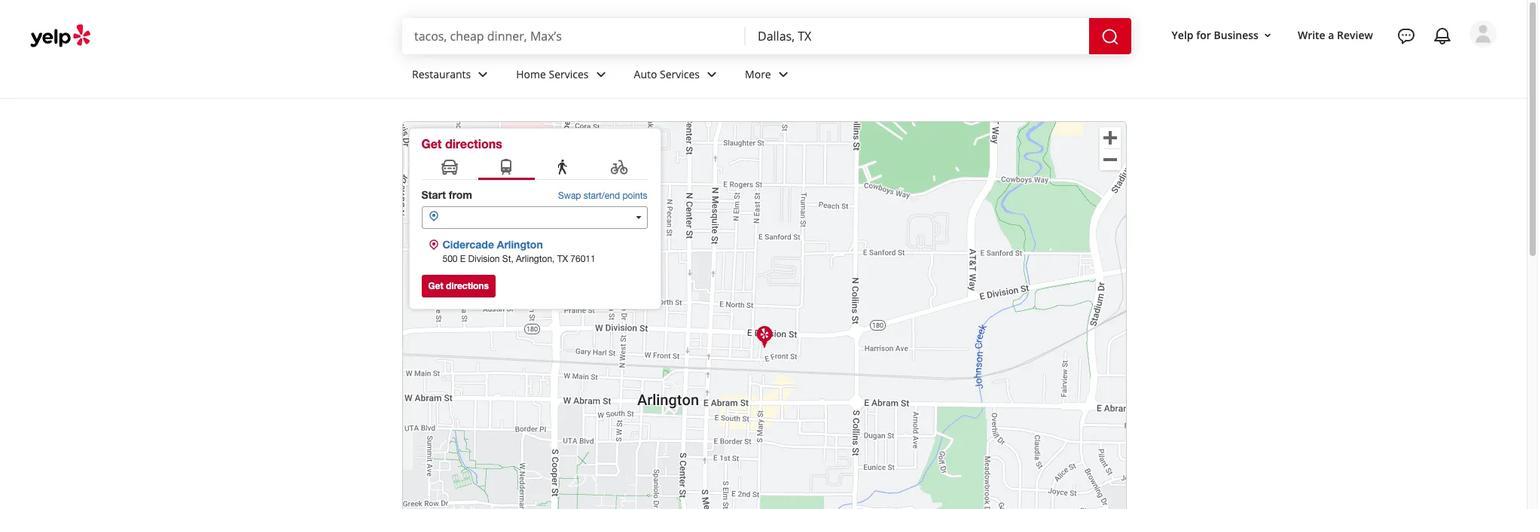 Task type: locate. For each thing, give the bounding box(es) containing it.
cidercade arlington 500 e division st, arlington, tx 76011
[[443, 238, 596, 265]]

restaurants link
[[400, 54, 504, 98]]

directions up driving element
[[445, 136, 502, 151]]

map region
[[281, 95, 1245, 509]]

None field
[[415, 28, 734, 44], [758, 28, 1078, 44]]

1 24 chevron down v2 image from the left
[[592, 65, 610, 83]]

1 vertical spatial get directions
[[428, 280, 489, 292]]

business categories element
[[400, 54, 1497, 98]]

2 none field from the left
[[758, 28, 1078, 44]]

get up driving image
[[422, 136, 442, 151]]

directions inside 'button'
[[446, 280, 489, 292]]

1 horizontal spatial none field
[[758, 28, 1078, 44]]

walking element
[[554, 158, 572, 178]]

24 chevron down v2 image for more
[[775, 65, 793, 83]]

76011
[[571, 254, 596, 265]]

division
[[468, 254, 500, 265]]

none field up home services link on the left of page
[[415, 28, 734, 44]]

directions down e
[[446, 280, 489, 292]]

24 chevron down v2 image
[[474, 65, 492, 83], [775, 65, 793, 83]]

24 chevron down v2 image left auto
[[592, 65, 610, 83]]

1 24 chevron down v2 image from the left
[[474, 65, 492, 83]]

more link
[[733, 54, 805, 98]]

get directions
[[422, 136, 502, 151], [428, 280, 489, 292]]

24 chevron down v2 image inside home services link
[[592, 65, 610, 83]]

None text field
[[422, 206, 648, 229]]

services right auto
[[660, 67, 700, 81]]

2 24 chevron down v2 image from the left
[[775, 65, 793, 83]]

24 chevron down v2 image inside more link
[[775, 65, 793, 83]]

get directions up driving element
[[422, 136, 502, 151]]

1 horizontal spatial 24 chevron down v2 image
[[703, 65, 721, 83]]

get
[[422, 136, 442, 151], [428, 280, 444, 292]]

2 services from the left
[[660, 67, 700, 81]]

0 horizontal spatial services
[[549, 67, 589, 81]]

swap start/end points link
[[558, 190, 648, 203]]

500
[[443, 254, 458, 265]]

24 chevron down v2 image right auto services on the left top of page
[[703, 65, 721, 83]]

24 chevron down v2 image inside restaurants link
[[474, 65, 492, 83]]

write a review
[[1298, 28, 1374, 42]]

1 vertical spatial directions
[[446, 280, 489, 292]]

1 services from the left
[[549, 67, 589, 81]]

24 chevron down v2 image for home services
[[592, 65, 610, 83]]

none field up business categories element
[[758, 28, 1078, 44]]

1 none field from the left
[[415, 28, 734, 44]]

user actions element
[[1160, 19, 1519, 112]]

Find text field
[[415, 28, 734, 44]]

1 horizontal spatial 24 chevron down v2 image
[[775, 65, 793, 83]]

start from
[[422, 188, 472, 201]]

notifications image
[[1434, 27, 1452, 45]]

directions
[[445, 136, 502, 151], [446, 280, 489, 292]]

0 horizontal spatial 24 chevron down v2 image
[[474, 65, 492, 83]]

st,
[[503, 254, 514, 265]]

2 24 chevron down v2 image from the left
[[703, 65, 721, 83]]

24 chevron down v2 image inside auto services link
[[703, 65, 721, 83]]

tab list
[[422, 156, 648, 180]]

1 horizontal spatial services
[[660, 67, 700, 81]]

0 vertical spatial get
[[422, 136, 442, 151]]

services
[[549, 67, 589, 81], [660, 67, 700, 81]]

None search field
[[402, 18, 1135, 54]]

0 horizontal spatial none field
[[415, 28, 734, 44]]

toggle menu image
[[1470, 20, 1497, 47]]

services right home
[[549, 67, 589, 81]]

yelp for business
[[1172, 28, 1259, 42]]

0 vertical spatial directions
[[445, 136, 502, 151]]

24 chevron down v2 image right restaurants
[[474, 65, 492, 83]]

walking image
[[554, 158, 572, 178]]

get down 500
[[428, 280, 444, 292]]

more
[[745, 67, 772, 81]]

24 chevron down v2 image
[[592, 65, 610, 83], [703, 65, 721, 83]]

get inside 'button'
[[428, 280, 444, 292]]

24 chevron down v2 image right more
[[775, 65, 793, 83]]

1 vertical spatial get
[[428, 280, 444, 292]]

get directions down e
[[428, 280, 489, 292]]

0 horizontal spatial 24 chevron down v2 image
[[592, 65, 610, 83]]



Task type: describe. For each thing, give the bounding box(es) containing it.
from
[[449, 188, 472, 201]]

swap start/end points
[[558, 191, 648, 201]]

arlington
[[497, 238, 543, 251]]

points
[[623, 191, 648, 201]]

public transit element
[[497, 158, 515, 178]]

get directions inside 'button'
[[428, 280, 489, 292]]

16 chevron down v2 image
[[1262, 29, 1274, 41]]

home
[[516, 67, 546, 81]]

yelp
[[1172, 28, 1194, 42]]

auto
[[634, 67, 657, 81]]

none field near
[[758, 28, 1078, 44]]

start/end
[[584, 191, 620, 201]]

none field "find"
[[415, 28, 734, 44]]

cidercade arlington link
[[443, 238, 543, 251]]

write a review link
[[1292, 22, 1380, 49]]

a
[[1329, 28, 1335, 42]]

Near text field
[[758, 28, 1078, 44]]

auto services
[[634, 67, 700, 81]]

e
[[460, 254, 466, 265]]

cycling element
[[610, 158, 629, 178]]

cidercade arlington image
[[756, 324, 774, 348]]

services for home services
[[549, 67, 589, 81]]

business
[[1214, 28, 1259, 42]]

get directions button
[[422, 275, 496, 298]]

public transit image
[[497, 158, 515, 178]]

auto services link
[[622, 54, 733, 98]]

cycling image
[[610, 158, 629, 178]]

home services link
[[504, 54, 622, 98]]

restaurants
[[412, 67, 471, 81]]

0 vertical spatial get directions
[[422, 136, 502, 151]]

driving image
[[441, 158, 459, 178]]

swap
[[558, 191, 581, 201]]

cidercade
[[443, 238, 494, 251]]

write
[[1298, 28, 1326, 42]]

24 chevron down v2 image for restaurants
[[474, 65, 492, 83]]

home services
[[516, 67, 589, 81]]

arlington,
[[516, 254, 555, 265]]

tx
[[558, 254, 568, 265]]

driving element
[[441, 158, 459, 178]]

services for auto services
[[660, 67, 700, 81]]

review
[[1338, 28, 1374, 42]]

yelp for business button
[[1166, 22, 1280, 49]]

24 chevron down v2 image for auto services
[[703, 65, 721, 83]]

messages image
[[1398, 27, 1416, 45]]

for
[[1197, 28, 1212, 42]]

search image
[[1102, 28, 1120, 46]]

start
[[422, 188, 446, 201]]



Task type: vqa. For each thing, say whether or not it's contained in the screenshot.
Email email field
no



